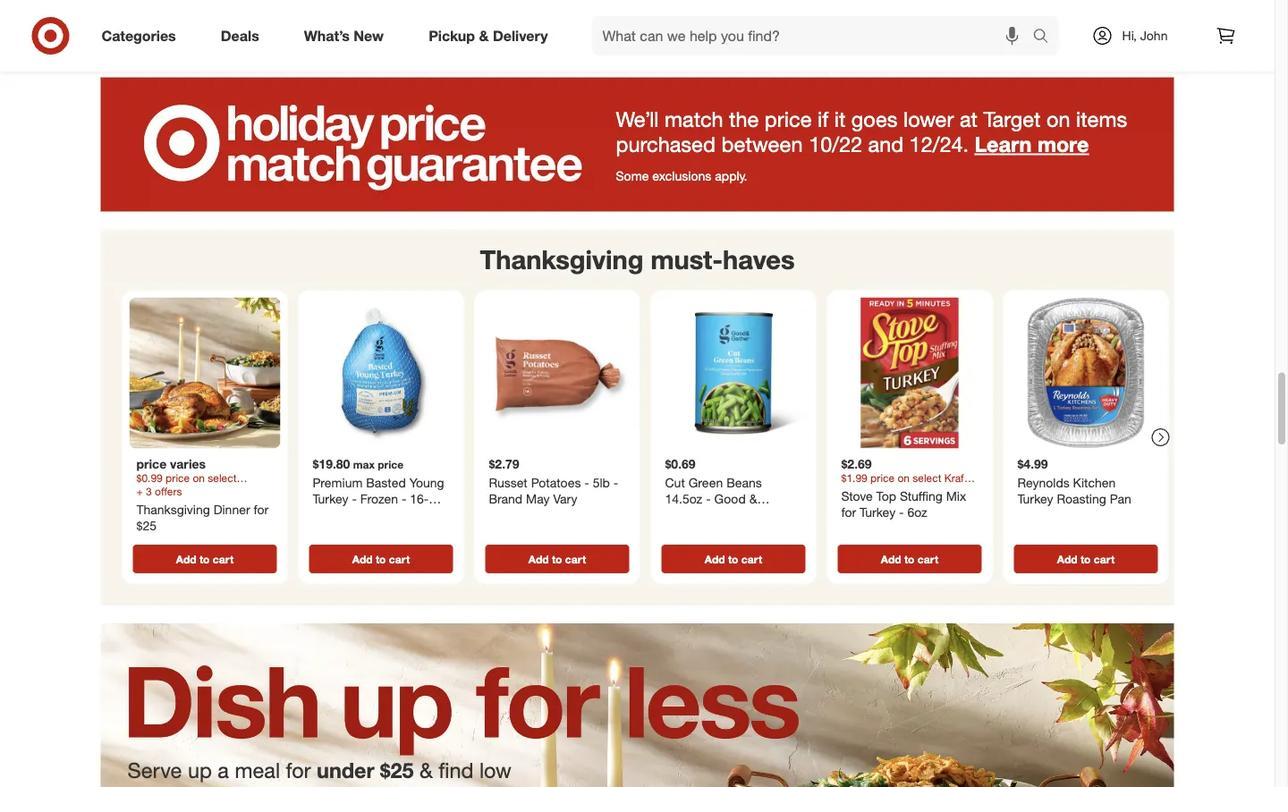 Task type: describe. For each thing, give the bounding box(es) containing it.
add for thanksgiving dinner for $25
[[176, 553, 197, 566]]

good
[[715, 491, 746, 507]]

target
[[984, 106, 1041, 132]]

gather™
[[666, 507, 711, 523]]

a
[[218, 758, 229, 784]]

meal inside '& find low prices on thanksgiving meal makers.'
[[350, 782, 395, 788]]

add to cart button for stove top stuffing mix for turkey - 6oz
[[838, 545, 982, 574]]

potatoes
[[531, 476, 581, 491]]

1 horizontal spatial $25
[[380, 758, 414, 784]]

serve up a meal for under $25
[[128, 758, 414, 784]]

brand
[[489, 491, 523, 507]]

0 horizontal spatial meal
[[235, 758, 280, 784]]

add to cart button for russet potatoes - 5lb - brand may vary
[[486, 545, 630, 574]]

learn more
[[975, 132, 1090, 157]]

thanksgiving for thanksgiving must-haves
[[480, 244, 644, 276]]

and
[[869, 132, 904, 157]]

price varies
[[137, 456, 206, 472]]

thanksgiving for thanksgiving dinner for $25
[[137, 502, 210, 518]]

items
[[1077, 106, 1128, 132]]

pickup & delivery
[[429, 27, 548, 44]]

the
[[730, 106, 759, 132]]

match
[[665, 106, 724, 132]]

we'll
[[616, 106, 659, 132]]

goes
[[852, 106, 898, 132]]

russet potatoes - 5lb - brand may vary image
[[482, 298, 633, 449]]

- left 5lb
[[585, 476, 590, 491]]

cart for cut green beans 14.5oz - good & gather™
[[742, 553, 763, 566]]

on inside 'we'll match the price if it goes lower at target on items purchased between 10/22 and 12/24.'
[[1047, 106, 1071, 132]]

hi,
[[1123, 28, 1138, 43]]

between
[[722, 132, 803, 157]]

what's new link
[[289, 16, 407, 55]]

3
[[146, 485, 152, 499]]

- inside stove top stuffing mix for turkey - 6oz
[[900, 505, 905, 520]]

vary
[[554, 491, 578, 507]]

must-
[[651, 244, 723, 276]]

russet
[[489, 476, 528, 491]]

add to cart button for cut green beans 14.5oz - good & gather™
[[662, 545, 806, 574]]

it
[[835, 106, 846, 132]]

$2.79 russet potatoes - 5lb - brand may vary
[[489, 456, 619, 507]]

$0.69
[[666, 456, 696, 472]]

some
[[616, 168, 649, 184]]

2 to from the left
[[376, 553, 386, 566]]

cart for reynolds kitchen turkey roasting pan
[[1095, 553, 1115, 566]]

varies
[[170, 456, 206, 472]]

add for cut green beans 14.5oz - good & gather™
[[705, 553, 726, 566]]

dinner
[[214, 502, 250, 518]]

price inside 'we'll match the price if it goes lower at target on items purchased between 10/22 and 12/24.'
[[765, 106, 812, 132]]

search button
[[1025, 16, 1068, 59]]

deals
[[221, 27, 259, 44]]

stove top stuffing mix for turkey - 6oz
[[842, 489, 967, 520]]

dish up for less image
[[101, 624, 1175, 788]]

$0.69 cut green beans 14.5oz - good & gather™
[[666, 456, 762, 523]]

- right 5lb
[[614, 476, 619, 491]]

may
[[526, 491, 550, 507]]

reynolds kitchen turkey roasting pan image
[[1011, 298, 1162, 449]]

$2.79
[[489, 456, 520, 472]]

$19.80
[[313, 456, 350, 472]]

pickup
[[429, 27, 475, 44]]

new
[[354, 27, 384, 44]]

beans
[[727, 476, 762, 491]]

12/24.
[[910, 132, 969, 157]]

$4.99
[[1018, 456, 1049, 472]]

roasting
[[1058, 491, 1107, 507]]

for inside thanksgiving dinner for $25
[[254, 502, 269, 518]]

delivery
[[493, 27, 548, 44]]

max
[[353, 458, 375, 471]]

add to cart button for reynolds kitchen turkey roasting pan
[[1015, 545, 1159, 574]]

add to cart for thanksgiving dinner for $25
[[176, 553, 234, 566]]

prices
[[128, 782, 185, 788]]

What can we help you find? suggestions appear below search field
[[592, 16, 1038, 55]]

add to cart for reynolds kitchen turkey roasting pan
[[1058, 553, 1115, 566]]

stove top stuffing mix for turkey - 6oz image
[[835, 298, 986, 449]]

under
[[317, 758, 375, 784]]

turkey inside stove top stuffing mix for turkey - 6oz
[[860, 505, 896, 520]]

green
[[689, 476, 724, 491]]

on inside '& find low prices on thanksgiving meal makers.'
[[191, 782, 215, 788]]

2 add to cart from the left
[[353, 553, 410, 566]]

add for stove top stuffing mix for turkey - 6oz
[[882, 553, 902, 566]]

target holiday price match guarantee image
[[101, 77, 1175, 212]]

cart for thanksgiving dinner for $25
[[213, 553, 234, 566]]



Task type: locate. For each thing, give the bounding box(es) containing it.
to for thanksgiving dinner for $25
[[200, 553, 210, 566]]

- inside $0.69 cut green beans 14.5oz - good & gather™
[[706, 491, 711, 507]]

0 horizontal spatial $25
[[137, 518, 157, 534]]

& left the find
[[420, 758, 433, 784]]

some exclusions apply.
[[616, 168, 748, 184]]

2 vertical spatial &
[[420, 758, 433, 784]]

1 vertical spatial &
[[750, 491, 758, 507]]

0 horizontal spatial turkey
[[860, 505, 896, 520]]

deals link
[[206, 16, 282, 55]]

0 vertical spatial &
[[479, 27, 489, 44]]

stuffing
[[900, 489, 943, 505]]

1 horizontal spatial thanksgiving
[[221, 782, 344, 788]]

&
[[479, 27, 489, 44], [750, 491, 758, 507], [420, 758, 433, 784]]

1 add from the left
[[176, 553, 197, 566]]

to for cut green beans 14.5oz - good & gather™
[[729, 553, 739, 566]]

thanksgiving dinner for $25 image
[[129, 298, 281, 449]]

5 add to cart from the left
[[882, 553, 939, 566]]

2 cart from the left
[[389, 553, 410, 566]]

makers.
[[401, 782, 474, 788]]

0 vertical spatial $25
[[137, 518, 157, 534]]

$19.80 max price
[[313, 456, 404, 472]]

& inside $0.69 cut green beans 14.5oz - good & gather™
[[750, 491, 758, 507]]

0 horizontal spatial on
[[191, 782, 215, 788]]

3 add from the left
[[529, 553, 549, 566]]

low
[[480, 758, 512, 784]]

find
[[439, 758, 474, 784]]

on
[[1047, 106, 1071, 132], [191, 782, 215, 788]]

5lb
[[593, 476, 610, 491]]

$25 right under
[[380, 758, 414, 784]]

3 add to cart button from the left
[[486, 545, 630, 574]]

serve
[[128, 758, 182, 784]]

for left top
[[842, 505, 857, 520]]

meal right a
[[235, 758, 280, 784]]

1 horizontal spatial price
[[378, 458, 404, 471]]

to for reynolds kitchen turkey roasting pan
[[1081, 553, 1092, 566]]

2 horizontal spatial price
[[765, 106, 812, 132]]

to for stove top stuffing mix for turkey - 6oz
[[905, 553, 915, 566]]

6oz
[[908, 505, 928, 520]]

thanksgiving dinner for $25
[[137, 502, 269, 534]]

-
[[585, 476, 590, 491], [614, 476, 619, 491], [706, 491, 711, 507], [900, 505, 905, 520]]

for
[[254, 502, 269, 518], [842, 505, 857, 520], [286, 758, 311, 784]]

10/22
[[809, 132, 863, 157]]

1 vertical spatial on
[[191, 782, 215, 788]]

0 horizontal spatial for
[[254, 502, 269, 518]]

to
[[200, 553, 210, 566], [376, 553, 386, 566], [552, 553, 563, 566], [729, 553, 739, 566], [905, 553, 915, 566], [1081, 553, 1092, 566]]

cut green beans 14.5oz - good & gather™ image
[[658, 298, 810, 449]]

mix
[[947, 489, 967, 505]]

6 add to cart button from the left
[[1015, 545, 1159, 574]]

what's
[[304, 27, 350, 44]]

turkey left 6oz
[[860, 505, 896, 520]]

more
[[1038, 132, 1090, 157]]

cart
[[213, 553, 234, 566], [389, 553, 410, 566], [566, 553, 586, 566], [742, 553, 763, 566], [918, 553, 939, 566], [1095, 553, 1115, 566]]

1 add to cart from the left
[[176, 553, 234, 566]]

reynolds
[[1018, 476, 1070, 491]]

1 vertical spatial thanksgiving
[[137, 502, 210, 518]]

6 add to cart from the left
[[1058, 553, 1115, 566]]

carousel region
[[101, 230, 1175, 624]]

meal
[[235, 758, 280, 784], [350, 782, 395, 788]]

3 to from the left
[[552, 553, 563, 566]]

0 horizontal spatial &
[[420, 758, 433, 784]]

0 vertical spatial on
[[1047, 106, 1071, 132]]

at
[[960, 106, 978, 132]]

learn
[[975, 132, 1032, 157]]

lower
[[904, 106, 955, 132]]

we'll match the price if it goes lower at target on items purchased between 10/22 and 12/24.
[[616, 106, 1128, 157]]

add to cart for stove top stuffing mix for turkey - 6oz
[[882, 553, 939, 566]]

3 cart from the left
[[566, 553, 586, 566]]

- left 6oz
[[900, 505, 905, 520]]

thanksgiving
[[480, 244, 644, 276], [137, 502, 210, 518], [221, 782, 344, 788]]

+
[[137, 485, 143, 499]]

thanksgiving must-haves
[[480, 244, 795, 276]]

2 vertical spatial thanksgiving
[[221, 782, 344, 788]]

6 to from the left
[[1081, 553, 1092, 566]]

& right the good
[[750, 491, 758, 507]]

top
[[877, 489, 897, 505]]

for for stove top stuffing mix for turkey - 6oz
[[842, 505, 857, 520]]

5 add to cart button from the left
[[838, 545, 982, 574]]

pickup & delivery link
[[414, 16, 571, 55]]

5 cart from the left
[[918, 553, 939, 566]]

4 add to cart from the left
[[705, 553, 763, 566]]

2 horizontal spatial for
[[842, 505, 857, 520]]

add to cart button for thanksgiving dinner for $25
[[133, 545, 277, 574]]

0 horizontal spatial thanksgiving
[[137, 502, 210, 518]]

1 horizontal spatial &
[[479, 27, 489, 44]]

1 horizontal spatial turkey
[[1018, 491, 1054, 507]]

price left if
[[765, 106, 812, 132]]

& right the pickup
[[479, 27, 489, 44]]

$25 down "3"
[[137, 518, 157, 534]]

thanksgiving inside '& find low prices on thanksgiving meal makers.'
[[221, 782, 344, 788]]

0 vertical spatial thanksgiving
[[480, 244, 644, 276]]

for left under
[[286, 758, 311, 784]]

6 cart from the left
[[1095, 553, 1115, 566]]

add to cart for russet potatoes - 5lb - brand may vary
[[529, 553, 586, 566]]

john
[[1141, 28, 1169, 43]]

for inside stove top stuffing mix for turkey - 6oz
[[842, 505, 857, 520]]

1 cart from the left
[[213, 553, 234, 566]]

- left the good
[[706, 491, 711, 507]]

2 add from the left
[[353, 553, 373, 566]]

6 add from the left
[[1058, 553, 1078, 566]]

to for russet potatoes - 5lb - brand may vary
[[552, 553, 563, 566]]

3 add to cart from the left
[[529, 553, 586, 566]]

kitchen
[[1074, 476, 1116, 491]]

stove
[[842, 489, 873, 505]]

exclusions
[[653, 168, 712, 184]]

pan
[[1111, 491, 1132, 507]]

thanksgiving inside thanksgiving dinner for $25
[[137, 502, 210, 518]]

14.5oz
[[666, 491, 703, 507]]

cart for russet potatoes - 5lb - brand may vary
[[566, 553, 586, 566]]

$25 inside thanksgiving dinner for $25
[[137, 518, 157, 534]]

up
[[188, 758, 212, 784]]

& inside '& find low prices on thanksgiving meal makers.'
[[420, 758, 433, 784]]

4 add to cart button from the left
[[662, 545, 806, 574]]

4 cart from the left
[[742, 553, 763, 566]]

turkey inside $4.99 reynolds kitchen turkey roasting pan
[[1018, 491, 1054, 507]]

$4.99 reynolds kitchen turkey roasting pan
[[1018, 456, 1132, 507]]

1 horizontal spatial on
[[1047, 106, 1071, 132]]

price right max
[[378, 458, 404, 471]]

price up "3"
[[137, 456, 167, 472]]

hi, john
[[1123, 28, 1169, 43]]

5 add from the left
[[882, 553, 902, 566]]

haves
[[723, 244, 795, 276]]

meal left makers.
[[350, 782, 395, 788]]

2 horizontal spatial &
[[750, 491, 758, 507]]

categories link
[[86, 16, 198, 55]]

1 add to cart button from the left
[[133, 545, 277, 574]]

1 horizontal spatial meal
[[350, 782, 395, 788]]

add for reynolds kitchen turkey roasting pan
[[1058, 553, 1078, 566]]

+ 3 offers
[[137, 485, 182, 499]]

1 to from the left
[[200, 553, 210, 566]]

categories
[[102, 27, 176, 44]]

premium basted young turkey - frozen - 16-20lbs - price per lb - good & gather™ image
[[306, 298, 457, 449]]

1 vertical spatial $25
[[380, 758, 414, 784]]

5 to from the left
[[905, 553, 915, 566]]

& find low prices on thanksgiving meal makers.
[[128, 758, 512, 788]]

if
[[818, 106, 829, 132]]

add to cart for cut green beans 14.5oz - good & gather™
[[705, 553, 763, 566]]

apply.
[[715, 168, 748, 184]]

2 horizontal spatial thanksgiving
[[480, 244, 644, 276]]

cart for stove top stuffing mix for turkey - 6oz
[[918, 553, 939, 566]]

search
[[1025, 29, 1068, 46]]

4 to from the left
[[729, 553, 739, 566]]

1 horizontal spatial for
[[286, 758, 311, 784]]

what's new
[[304, 27, 384, 44]]

cut
[[666, 476, 685, 491]]

turkey down $4.99
[[1018, 491, 1054, 507]]

offers
[[155, 485, 182, 499]]

purchased
[[616, 132, 716, 157]]

add
[[176, 553, 197, 566], [353, 553, 373, 566], [529, 553, 549, 566], [705, 553, 726, 566], [882, 553, 902, 566], [1058, 553, 1078, 566]]

for for serve up a meal for under $25
[[286, 758, 311, 784]]

4 add from the left
[[705, 553, 726, 566]]

2 add to cart button from the left
[[309, 545, 453, 574]]

price inside $19.80 max price
[[378, 458, 404, 471]]

0 horizontal spatial price
[[137, 456, 167, 472]]

add for russet potatoes - 5lb - brand may vary
[[529, 553, 549, 566]]

on left items
[[1047, 106, 1071, 132]]

for right "dinner"
[[254, 502, 269, 518]]

on left a
[[191, 782, 215, 788]]

$2.69
[[842, 456, 872, 472]]



Task type: vqa. For each thing, say whether or not it's contained in the screenshot.


